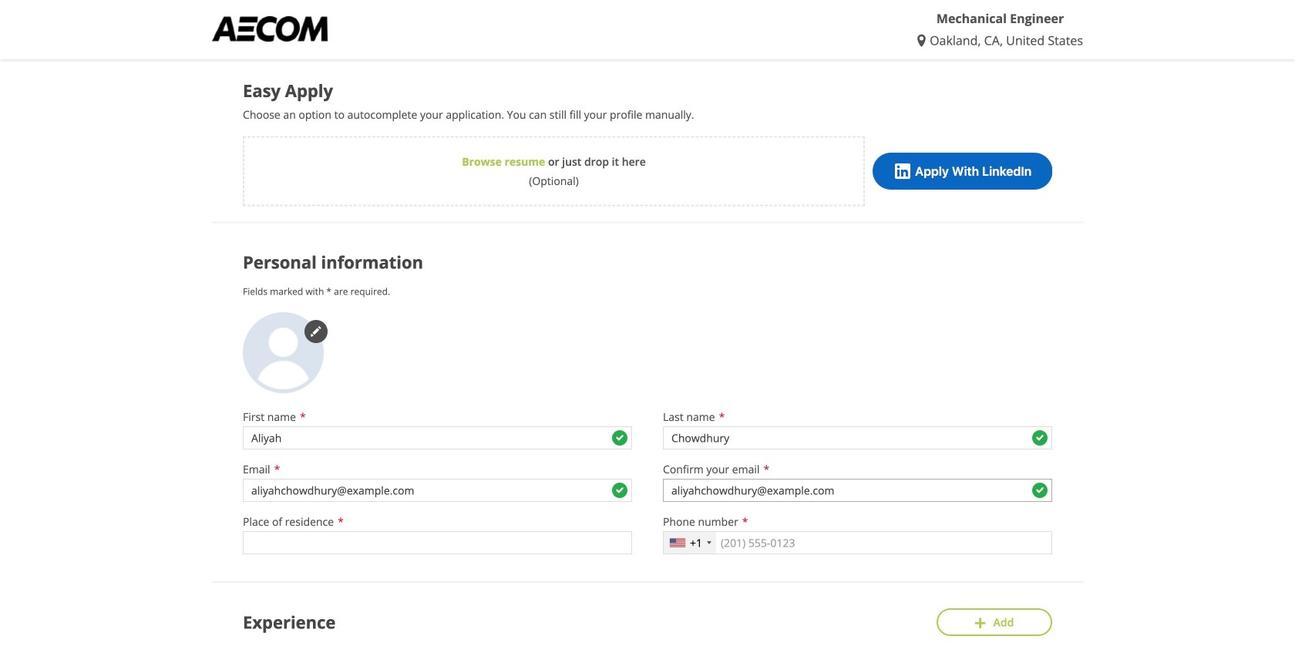 Task type: vqa. For each thing, say whether or not it's contained in the screenshot.
City and County of San Francisco Logo
no



Task type: describe. For each thing, give the bounding box(es) containing it.
location image
[[918, 34, 930, 47]]

aecom logo image
[[212, 16, 328, 42]]



